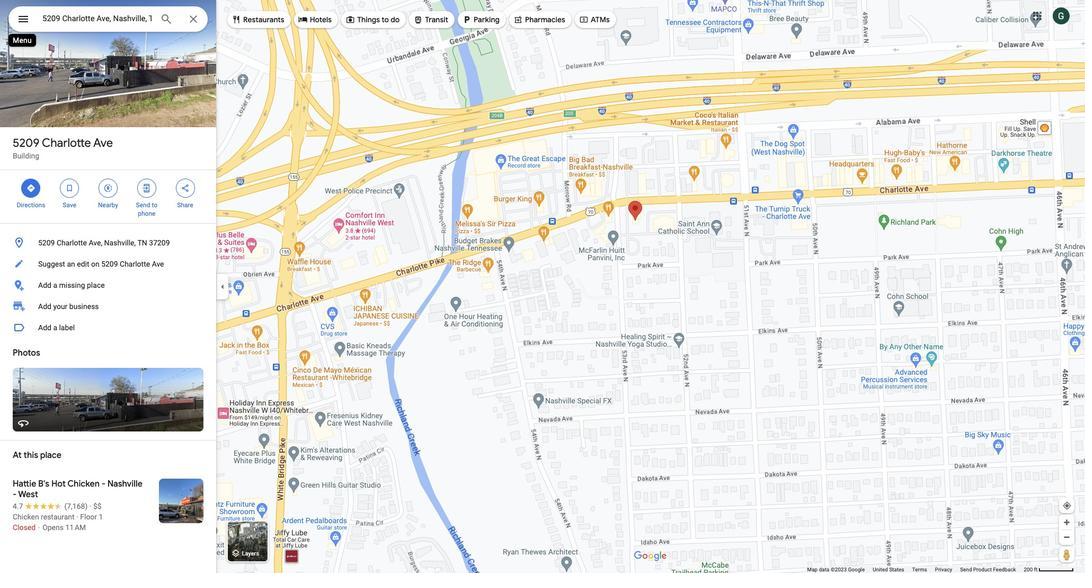 Task type: describe. For each thing, give the bounding box(es) containing it.
label
[[59, 323, 75, 332]]

send product feedback
[[961, 567, 1017, 573]]


[[346, 14, 355, 25]]

 atms
[[579, 14, 610, 25]]

add a missing place button
[[0, 275, 216, 296]]

0 horizontal spatial -
[[13, 489, 17, 500]]


[[414, 14, 423, 25]]

 restaurants
[[232, 14, 285, 25]]

b's
[[38, 479, 49, 489]]

add for add a label
[[38, 323, 51, 332]]

add for add a missing place
[[38, 281, 51, 289]]

 parking
[[462, 14, 500, 25]]

5209 for ave
[[13, 136, 39, 151]]

show street view coverage image
[[1060, 547, 1075, 563]]

save
[[63, 201, 76, 209]]

opens
[[42, 523, 64, 532]]

restaurants
[[243, 15, 285, 24]]

hattie
[[13, 479, 36, 489]]


[[232, 14, 241, 25]]

atms
[[591, 15, 610, 24]]

5209 for ave,
[[38, 239, 55, 247]]

5209 charlotte ave, nashville, tn 37209
[[38, 239, 170, 247]]

ave,
[[89, 239, 102, 247]]

37209
[[149, 239, 170, 247]]

 pharmacies
[[514, 14, 566, 25]]

united states button
[[873, 566, 905, 573]]

google
[[849, 567, 865, 573]]

layers
[[242, 551, 259, 557]]

google account: greg robinson  
(robinsongreg175@gmail.com) image
[[1053, 7, 1070, 24]]

add a label button
[[0, 317, 216, 338]]


[[26, 182, 36, 194]]

a for label
[[53, 323, 57, 332]]

200 ft button
[[1025, 567, 1075, 573]]

add your business
[[38, 302, 99, 311]]


[[142, 182, 152, 194]]

this
[[24, 450, 38, 461]]

nashville,
[[104, 239, 136, 247]]

⋅
[[37, 523, 41, 532]]

terms button
[[913, 566, 928, 573]]

4.7
[[13, 502, 23, 511]]

ave inside 5209 charlotte ave building
[[93, 136, 113, 151]]

send to phone
[[136, 201, 157, 217]]

missing
[[59, 281, 85, 289]]

to inside  things to do
[[382, 15, 389, 24]]

chicken restaurant · floor 1 closed ⋅ opens 11 am
[[13, 513, 103, 532]]

terms
[[913, 567, 928, 573]]

your
[[53, 302, 68, 311]]

send product feedback button
[[961, 566, 1017, 573]]

things
[[357, 15, 380, 24]]

west
[[18, 489, 38, 500]]

pharmacies
[[525, 15, 566, 24]]

actions for 5209 charlotte ave region
[[0, 170, 216, 223]]

 things to do
[[346, 14, 400, 25]]

hot
[[51, 479, 66, 489]]

1 horizontal spatial ·
[[89, 502, 91, 511]]

 transit
[[414, 14, 449, 25]]

zoom out image
[[1064, 533, 1071, 541]]

show your location image
[[1063, 501, 1073, 511]]

chicken inside chicken restaurant · floor 1 closed ⋅ opens 11 am
[[13, 513, 39, 521]]


[[298, 14, 308, 25]]

charlotte inside button
[[120, 260, 150, 268]]

5209 Charlotte Ave, Nashville, TN 37209 field
[[8, 6, 208, 32]]

©2023
[[831, 567, 847, 573]]


[[462, 14, 472, 25]]


[[103, 182, 113, 194]]

do
[[391, 15, 400, 24]]

 hotels
[[298, 14, 332, 25]]

map data ©2023 google
[[808, 567, 865, 573]]

united states
[[873, 567, 905, 573]]

5209 inside button
[[101, 260, 118, 268]]



Task type: locate. For each thing, give the bounding box(es) containing it.
nashville
[[107, 479, 143, 489]]

2 vertical spatial add
[[38, 323, 51, 332]]

2 vertical spatial 5209
[[101, 260, 118, 268]]

5209 inside "button"
[[38, 239, 55, 247]]


[[579, 14, 589, 25]]

footer inside google maps element
[[808, 566, 1025, 573]]

closed
[[13, 523, 36, 532]]

$$
[[93, 502, 102, 511]]

send left the product
[[961, 567, 973, 573]]

1 horizontal spatial chicken
[[67, 479, 100, 489]]

add down suggest
[[38, 281, 51, 289]]

chicken up (7,168)
[[67, 479, 100, 489]]

send
[[136, 201, 150, 209], [961, 567, 973, 573]]

- left nashville
[[102, 479, 106, 489]]

- up 4.7
[[13, 489, 17, 500]]

on
[[91, 260, 100, 268]]

states
[[890, 567, 905, 573]]

1 add from the top
[[38, 281, 51, 289]]

2 vertical spatial charlotte
[[120, 260, 150, 268]]

1 horizontal spatial place
[[87, 281, 105, 289]]

a for missing
[[53, 281, 57, 289]]

charlotte inside 5209 charlotte ave building
[[42, 136, 91, 151]]

chicken
[[67, 479, 100, 489], [13, 513, 39, 521]]

share
[[177, 201, 193, 209]]

0 vertical spatial to
[[382, 15, 389, 24]]

1 horizontal spatial ave
[[152, 260, 164, 268]]

nearby
[[98, 201, 118, 209]]

data
[[819, 567, 830, 573]]

send up phone
[[136, 201, 150, 209]]

4.7 stars 7,168 reviews image
[[13, 501, 88, 512]]

0 vertical spatial ·
[[89, 502, 91, 511]]

to up phone
[[152, 201, 157, 209]]

1 vertical spatial chicken
[[13, 513, 39, 521]]

send for send to phone
[[136, 201, 150, 209]]

to left do
[[382, 15, 389, 24]]

add a label
[[38, 323, 75, 332]]

0 vertical spatial 5209
[[13, 136, 39, 151]]

5209
[[13, 136, 39, 151], [38, 239, 55, 247], [101, 260, 118, 268]]

3 add from the top
[[38, 323, 51, 332]]

1 vertical spatial a
[[53, 323, 57, 332]]

0 vertical spatial a
[[53, 281, 57, 289]]

charlotte for ave,
[[57, 239, 87, 247]]

1
[[99, 513, 103, 521]]

200
[[1025, 567, 1033, 573]]

parking
[[474, 15, 500, 24]]

collapse side panel image
[[217, 281, 229, 292]]

footer
[[808, 566, 1025, 573]]

1 horizontal spatial send
[[961, 567, 973, 573]]

 search field
[[8, 6, 208, 34]]

5209 inside 5209 charlotte ave building
[[13, 136, 39, 151]]

ave down 37209
[[152, 260, 164, 268]]

· $$
[[89, 502, 102, 511]]

0 vertical spatial ave
[[93, 136, 113, 151]]

a left label at the bottom left of the page
[[53, 323, 57, 332]]

place down "on"
[[87, 281, 105, 289]]

at this place
[[13, 450, 61, 461]]

2 add from the top
[[38, 302, 51, 311]]

add
[[38, 281, 51, 289], [38, 302, 51, 311], [38, 323, 51, 332]]

an
[[67, 260, 75, 268]]

5209 up suggest
[[38, 239, 55, 247]]

photos
[[13, 348, 40, 358]]

charlotte for ave
[[42, 136, 91, 151]]

0 vertical spatial place
[[87, 281, 105, 289]]

floor
[[80, 513, 97, 521]]

charlotte inside "button"
[[57, 239, 87, 247]]

phone
[[138, 210, 156, 217]]

chicken up closed
[[13, 513, 39, 521]]

1 vertical spatial place
[[40, 450, 61, 461]]

charlotte up an
[[57, 239, 87, 247]]

send inside 'button'
[[961, 567, 973, 573]]

1 vertical spatial 5209
[[38, 239, 55, 247]]

suggest an edit on 5209 charlotte ave
[[38, 260, 164, 268]]

· inside chicken restaurant · floor 1 closed ⋅ opens 11 am
[[76, 513, 78, 521]]

none field inside 5209 charlotte ave, nashville, tn 37209 field
[[42, 12, 152, 25]]

-
[[102, 479, 106, 489], [13, 489, 17, 500]]

send inside send to phone
[[136, 201, 150, 209]]

0 horizontal spatial to
[[152, 201, 157, 209]]

place
[[87, 281, 105, 289], [40, 450, 61, 461]]

5209 right "on"
[[101, 260, 118, 268]]

a
[[53, 281, 57, 289], [53, 323, 57, 332]]

ave inside button
[[152, 260, 164, 268]]

suggest an edit on 5209 charlotte ave button
[[0, 253, 216, 275]]

price: moderate image
[[93, 502, 102, 511]]

at
[[13, 450, 22, 461]]


[[17, 12, 30, 27]]

to
[[382, 15, 389, 24], [152, 201, 157, 209]]


[[181, 182, 190, 194]]

0 vertical spatial send
[[136, 201, 150, 209]]

place inside button
[[87, 281, 105, 289]]

privacy button
[[936, 566, 953, 573]]

0 horizontal spatial place
[[40, 450, 61, 461]]

chicken inside hattie b's hot chicken - nashville - west
[[67, 479, 100, 489]]

footer containing map data ©2023 google
[[808, 566, 1025, 573]]

11 am
[[65, 523, 86, 532]]

1 horizontal spatial to
[[382, 15, 389, 24]]

1 vertical spatial charlotte
[[57, 239, 87, 247]]

map
[[808, 567, 818, 573]]

1 vertical spatial to
[[152, 201, 157, 209]]

1 vertical spatial add
[[38, 302, 51, 311]]

restaurant
[[41, 513, 75, 521]]

0 vertical spatial charlotte
[[42, 136, 91, 151]]

add for add your business
[[38, 302, 51, 311]]

add your business link
[[0, 296, 216, 317]]

· down (7,168)
[[76, 513, 78, 521]]

charlotte down tn
[[120, 260, 150, 268]]

0 horizontal spatial chicken
[[13, 513, 39, 521]]

· left price: moderate icon
[[89, 502, 91, 511]]

hattie b's hot chicken - nashville - west
[[13, 479, 143, 500]]


[[514, 14, 523, 25]]

0 horizontal spatial ·
[[76, 513, 78, 521]]

hotels
[[310, 15, 332, 24]]

0 vertical spatial chicken
[[67, 479, 100, 489]]

business
[[69, 302, 99, 311]]

google maps element
[[0, 0, 1086, 573]]

1 vertical spatial send
[[961, 567, 973, 573]]

transit
[[425, 15, 449, 24]]

1 vertical spatial ·
[[76, 513, 78, 521]]

0 horizontal spatial send
[[136, 201, 150, 209]]

feedback
[[994, 567, 1017, 573]]

add a missing place
[[38, 281, 105, 289]]

send for send product feedback
[[961, 567, 973, 573]]

ave up the ''
[[93, 136, 113, 151]]

charlotte up 
[[42, 136, 91, 151]]

united
[[873, 567, 889, 573]]

200 ft
[[1025, 567, 1038, 573]]

directions
[[17, 201, 45, 209]]

product
[[974, 567, 992, 573]]

5209 charlotte ave main content
[[0, 0, 216, 573]]

2 a from the top
[[53, 323, 57, 332]]

building
[[13, 152, 39, 160]]

0 horizontal spatial ave
[[93, 136, 113, 151]]

to inside send to phone
[[152, 201, 157, 209]]

add left label at the bottom left of the page
[[38, 323, 51, 332]]

None field
[[42, 12, 152, 25]]

add left 'your'
[[38, 302, 51, 311]]

0 vertical spatial add
[[38, 281, 51, 289]]

 button
[[8, 6, 38, 34]]

ft
[[1035, 567, 1038, 573]]

place right this at left
[[40, 450, 61, 461]]

zoom in image
[[1064, 519, 1071, 526]]

suggest
[[38, 260, 65, 268]]

1 horizontal spatial -
[[102, 479, 106, 489]]

5209 up building
[[13, 136, 39, 151]]


[[65, 182, 74, 194]]

edit
[[77, 260, 89, 268]]

tn
[[138, 239, 147, 247]]

a left missing
[[53, 281, 57, 289]]

5209 charlotte ave building
[[13, 136, 113, 160]]

charlotte
[[42, 136, 91, 151], [57, 239, 87, 247], [120, 260, 150, 268]]

privacy
[[936, 567, 953, 573]]

1 vertical spatial ave
[[152, 260, 164, 268]]

1 a from the top
[[53, 281, 57, 289]]

5209 charlotte ave, nashville, tn 37209 button
[[0, 232, 216, 253]]



Task type: vqa. For each thing, say whether or not it's contained in the screenshot.
edit at the left of the page
yes



